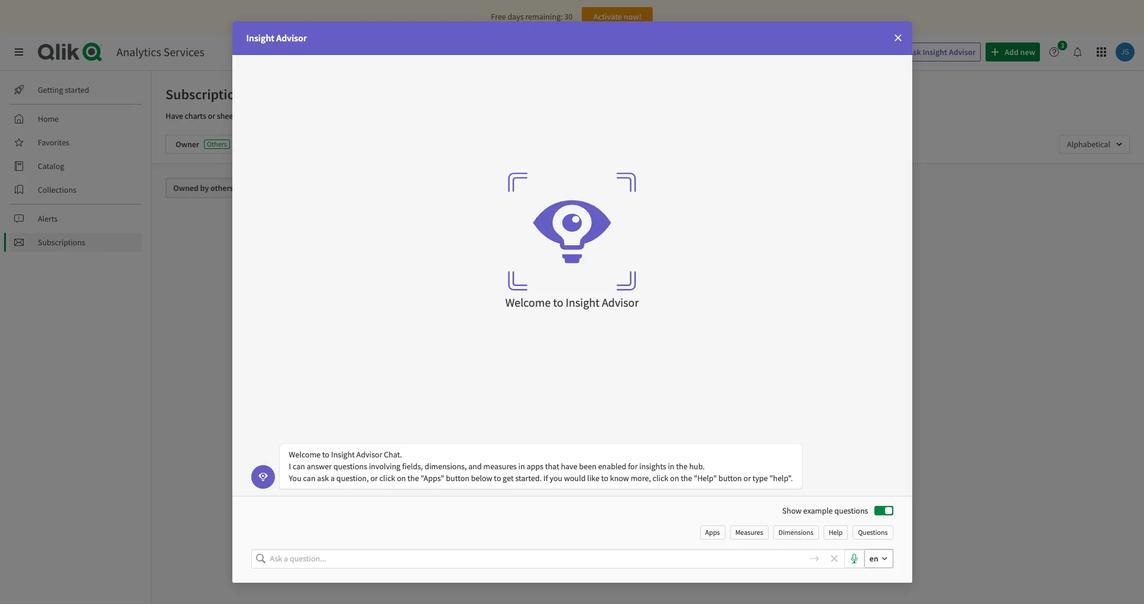 Task type: describe. For each thing, give the bounding box(es) containing it.
to up answer
[[322, 450, 330, 460]]

subscriptions link
[[9, 233, 142, 252]]

home
[[38, 114, 59, 124]]

would
[[564, 473, 586, 484]]

0 vertical spatial can
[[370, 111, 382, 121]]

inbox.
[[333, 111, 354, 121]]

chat.
[[384, 450, 402, 460]]

are
[[632, 316, 643, 327]]

1 vertical spatial questions
[[835, 506, 869, 517]]

for.
[[672, 316, 684, 327]]

1 vertical spatial can
[[293, 462, 305, 472]]

fields,
[[402, 462, 423, 472]]

days
[[508, 11, 524, 22]]

insight inside welcome to insight advisor chat. i can answer questions involving fields, dimensions, and measures in apps that have been enabled for insights in the hub. you can ask a question, or click on the "apps" button below to get started. if you would like to know more, click on the "help" button or type "help".
[[331, 450, 355, 460]]

alphabetical image
[[1060, 135, 1131, 154]]

help
[[829, 528, 843, 537]]

favorites link
[[9, 133, 142, 152]]

now!
[[624, 11, 642, 22]]

getting
[[38, 85, 63, 95]]

sent
[[241, 111, 256, 121]]

welcome to insight advisor chat. i can answer questions involving fields, dimensions, and measures in apps that have been enabled for insights in the hub. you can ask a question, or click on the "apps" button below to get started. if you would like to know more, click on the "help" button or type "help".
[[289, 450, 793, 484]]

welcome to insight advisor
[[506, 295, 639, 310]]

1 click from the left
[[380, 473, 395, 484]]

2 button from the left
[[719, 473, 742, 484]]

email
[[312, 111, 331, 121]]

insight advisor dialog
[[232, 21, 913, 583]]

have charts or sheets sent straight to your email inbox. you can also bundle multiple sheets into a quick and easy report.
[[166, 111, 578, 121]]

you inside welcome to insight advisor chat. i can answer questions involving fields, dimensions, and measures in apps that have been enabled for insights in the hub. you can ask a question, or click on the "apps" button below to get started. if you would like to know more, click on the "help" button or type "help".
[[550, 473, 563, 484]]

example
[[804, 506, 833, 517]]

results
[[631, 288, 658, 300]]

owned
[[173, 183, 199, 193]]

or down involving
[[371, 473, 378, 484]]

like
[[588, 473, 600, 484]]

dimensions,
[[425, 462, 467, 472]]

the left hub.
[[677, 462, 688, 472]]

your inside the no results found try adjusting your search or filters to find what you are looking for.
[[617, 304, 633, 315]]

"help".
[[770, 473, 793, 484]]

search
[[635, 304, 657, 315]]

to right straight
[[286, 111, 293, 121]]

searchbar element
[[675, 42, 882, 62]]

you inside welcome to insight advisor chat. i can answer questions involving fields, dimensions, and measures in apps that have been enabled for insights in the hub. you can ask a question, or click on the "apps" button below to get started. if you would like to know more, click on the "help" button or type "help".
[[289, 473, 302, 484]]

welcome for welcome to insight advisor chat. i can answer questions involving fields, dimensions, and measures in apps that have been enabled for insights in the hub. you can ask a question, or click on the "apps" button below to get started. if you would like to know more, click on the "help" button or type "help".
[[289, 450, 321, 460]]

owned by others
[[173, 183, 233, 193]]

Search text field
[[694, 42, 882, 62]]

hub.
[[690, 462, 705, 472]]

straight
[[258, 111, 284, 121]]

alerts
[[38, 214, 58, 224]]

alerts link
[[9, 209, 142, 228]]

charts
[[185, 111, 206, 121]]

know
[[610, 473, 629, 484]]

others
[[211, 183, 233, 193]]

activate now!
[[594, 11, 642, 22]]

measures link
[[730, 526, 769, 540]]

or right charts
[[208, 111, 215, 121]]

easy
[[538, 111, 553, 121]]

looking
[[645, 316, 671, 327]]

more,
[[631, 473, 651, 484]]

a inside welcome to insight advisor chat. i can answer questions involving fields, dimensions, and measures in apps that have been enabled for insights in the hub. you can ask a question, or click on the "apps" button below to get started. if you would like to know more, click on the "help" button or type "help".
[[331, 473, 335, 484]]

what
[[713, 304, 731, 315]]

2 in from the left
[[668, 462, 675, 472]]

0 vertical spatial a
[[496, 111, 500, 121]]

involving
[[369, 462, 401, 472]]

home link
[[9, 109, 142, 128]]

analytics services
[[117, 44, 205, 59]]

free
[[491, 11, 506, 22]]

have
[[561, 462, 578, 472]]

report.
[[555, 111, 578, 121]]

by
[[200, 183, 209, 193]]

ask insight advisor
[[909, 47, 976, 57]]

measures
[[736, 528, 764, 537]]

that
[[545, 462, 560, 472]]

to inside the no results found try adjusting your search or filters to find what you are looking for.
[[689, 304, 697, 315]]

2 vertical spatial can
[[303, 473, 316, 484]]

measures
[[484, 462, 517, 472]]

1 button from the left
[[446, 473, 470, 484]]

have
[[166, 111, 183, 121]]

ask
[[909, 47, 922, 57]]

collections link
[[9, 180, 142, 199]]

type
[[753, 473, 768, 484]]

close sidebar menu image
[[14, 47, 24, 57]]

en button
[[865, 550, 894, 569]]

found
[[660, 288, 684, 300]]

apps
[[527, 462, 544, 472]]

apps
[[706, 528, 720, 537]]

enabled
[[598, 462, 627, 472]]

bundle
[[400, 111, 424, 121]]



Task type: vqa. For each thing, say whether or not it's contained in the screenshot.
the Updated
no



Task type: locate. For each thing, give the bounding box(es) containing it.
dimensions link
[[774, 526, 819, 540]]

or left type at the right
[[744, 473, 751, 484]]

insights
[[640, 462, 667, 472]]

free days remaining: 30
[[491, 11, 573, 22]]

and up below in the bottom of the page
[[469, 462, 482, 472]]

to
[[286, 111, 293, 121], [553, 295, 564, 310], [689, 304, 697, 315], [322, 450, 330, 460], [494, 473, 501, 484], [602, 473, 609, 484]]

filters
[[668, 304, 688, 315]]

"help"
[[694, 473, 717, 484]]

insight inside button
[[923, 47, 948, 57]]

questions link
[[853, 526, 894, 540]]

you
[[618, 316, 631, 327], [550, 473, 563, 484]]

your down no
[[617, 304, 633, 315]]

0 horizontal spatial your
[[294, 111, 310, 121]]

1 horizontal spatial sheets
[[457, 111, 479, 121]]

questions up help
[[835, 506, 869, 517]]

click down insights
[[653, 473, 669, 484]]

you left the are
[[618, 316, 631, 327]]

your left email
[[294, 111, 310, 121]]

0 horizontal spatial questions
[[334, 462, 367, 472]]

and left easy
[[523, 111, 536, 121]]

in
[[519, 462, 525, 472], [668, 462, 675, 472]]

2 click from the left
[[653, 473, 669, 484]]

1 horizontal spatial a
[[496, 111, 500, 121]]

0 vertical spatial subscriptions
[[166, 85, 249, 104]]

1 vertical spatial welcome
[[289, 450, 321, 460]]

0 horizontal spatial on
[[397, 473, 406, 484]]

favorites
[[38, 137, 69, 148]]

getting started
[[38, 85, 89, 95]]

on
[[397, 473, 406, 484], [670, 473, 680, 484]]

in right insights
[[668, 462, 675, 472]]

0 horizontal spatial and
[[469, 462, 482, 472]]

activate now! link
[[582, 7, 653, 26]]

analytics services element
[[117, 44, 205, 59]]

subscriptions
[[166, 85, 249, 104], [38, 237, 85, 248]]

1 horizontal spatial welcome
[[506, 295, 551, 310]]

on down the fields,
[[397, 473, 406, 484]]

subscriptions up charts
[[166, 85, 249, 104]]

dimensions
[[779, 528, 814, 537]]

can left also
[[370, 111, 382, 121]]

questions
[[334, 462, 367, 472], [835, 506, 869, 517]]

button down dimensions,
[[446, 473, 470, 484]]

2 on from the left
[[670, 473, 680, 484]]

1 horizontal spatial questions
[[835, 506, 869, 517]]

button right "help" at the bottom right of page
[[719, 473, 742, 484]]

0 horizontal spatial click
[[380, 473, 395, 484]]

or up looking
[[659, 304, 666, 315]]

or inside the no results found try adjusting your search or filters to find what you are looking for.
[[659, 304, 666, 315]]

1 vertical spatial and
[[469, 462, 482, 472]]

show example questions
[[783, 506, 869, 517]]

started.
[[516, 473, 542, 484]]

to left try
[[553, 295, 564, 310]]

1 vertical spatial your
[[617, 304, 633, 315]]

if
[[544, 473, 548, 484]]

0 vertical spatial and
[[523, 111, 536, 121]]

1 vertical spatial you
[[550, 473, 563, 484]]

ask
[[317, 473, 329, 484]]

activate
[[594, 11, 622, 22]]

adjusting
[[583, 304, 616, 315]]

to right like
[[602, 473, 609, 484]]

can left ask
[[303, 473, 316, 484]]

show
[[783, 506, 802, 517]]

the
[[677, 462, 688, 472], [408, 473, 419, 484], [681, 473, 693, 484]]

click
[[380, 473, 395, 484], [653, 473, 669, 484]]

you down i
[[289, 473, 302, 484]]

0 vertical spatial your
[[294, 111, 310, 121]]

catalog
[[38, 161, 64, 172]]

1 on from the left
[[397, 473, 406, 484]]

i
[[289, 462, 291, 472]]

owned by others button
[[166, 178, 248, 198]]

and inside welcome to insight advisor chat. i can answer questions involving fields, dimensions, and measures in apps that have been enabled for insights in the hub. you can ask a question, or click on the "apps" button below to get started. if you would like to know more, click on the "help" button or type "help".
[[469, 462, 482, 472]]

1 horizontal spatial click
[[653, 473, 669, 484]]

try
[[571, 304, 582, 315]]

0 horizontal spatial a
[[331, 473, 335, 484]]

help link
[[824, 526, 848, 540]]

answer
[[307, 462, 332, 472]]

catalog link
[[9, 157, 142, 176]]

2 sheets from the left
[[457, 111, 479, 121]]

welcome inside welcome to insight advisor chat. i can answer questions involving fields, dimensions, and measures in apps that have been enabled for insights in the hub. you can ask a question, or click on the "apps" button below to get started. if you would like to know more, click on the "help" button or type "help".
[[289, 450, 321, 460]]

0 horizontal spatial in
[[519, 462, 525, 472]]

1 vertical spatial a
[[331, 473, 335, 484]]

insight advisor
[[246, 32, 307, 44]]

1 horizontal spatial you
[[356, 111, 368, 121]]

30
[[565, 11, 573, 22]]

0 horizontal spatial subscriptions
[[38, 237, 85, 248]]

you right if
[[550, 473, 563, 484]]

1 horizontal spatial subscriptions
[[166, 85, 249, 104]]

apps link
[[700, 526, 726, 540]]

you inside the no results found try adjusting your search or filters to find what you are looking for.
[[618, 316, 631, 327]]

0 horizontal spatial sheets
[[217, 111, 239, 121]]

insight
[[246, 32, 275, 44], [923, 47, 948, 57], [566, 295, 600, 310], [331, 450, 355, 460]]

in left apps
[[519, 462, 525, 472]]

for
[[628, 462, 638, 472]]

0 vertical spatial you
[[356, 111, 368, 121]]

also
[[384, 111, 398, 121]]

ask insight advisor button
[[889, 43, 982, 62]]

1 in from the left
[[519, 462, 525, 472]]

quick
[[502, 111, 521, 121]]

remaining:
[[526, 11, 563, 22]]

advisor
[[276, 32, 307, 44], [949, 47, 976, 57], [602, 295, 639, 310], [357, 450, 382, 460]]

get
[[503, 473, 514, 484]]

"apps"
[[421, 473, 445, 484]]

you right inbox. at the top
[[356, 111, 368, 121]]

question,
[[337, 473, 369, 484]]

1 horizontal spatial your
[[617, 304, 633, 315]]

0 horizontal spatial button
[[446, 473, 470, 484]]

questions
[[858, 528, 888, 537]]

filters region
[[151, 125, 1145, 163]]

advisor inside ask insight advisor button
[[949, 47, 976, 57]]

advisor inside welcome to insight advisor chat. i can answer questions involving fields, dimensions, and measures in apps that have been enabled for insights in the hub. you can ask a question, or click on the "apps" button below to get started. if you would like to know more, click on the "help" button or type "help".
[[357, 450, 382, 460]]

0 vertical spatial welcome
[[506, 295, 551, 310]]

1 horizontal spatial you
[[618, 316, 631, 327]]

0 vertical spatial questions
[[334, 462, 367, 472]]

a right into
[[496, 111, 500, 121]]

chat shortcuts list
[[696, 526, 894, 540]]

no
[[617, 288, 629, 300]]

sheets left into
[[457, 111, 479, 121]]

0 vertical spatial you
[[618, 316, 631, 327]]

a
[[496, 111, 500, 121], [331, 473, 335, 484]]

subscriptions inside subscriptions link
[[38, 237, 85, 248]]

you
[[356, 111, 368, 121], [289, 473, 302, 484]]

welcome left try
[[506, 295, 551, 310]]

1 horizontal spatial in
[[668, 462, 675, 472]]

1 horizontal spatial and
[[523, 111, 536, 121]]

en
[[870, 554, 879, 565]]

click down involving
[[380, 473, 395, 484]]

been
[[580, 462, 597, 472]]

1 sheets from the left
[[217, 111, 239, 121]]

subscriptions down the alerts
[[38, 237, 85, 248]]

to left get
[[494, 473, 501, 484]]

Ask a question... text field
[[270, 550, 800, 569]]

1 vertical spatial you
[[289, 473, 302, 484]]

started
[[65, 85, 89, 95]]

into
[[481, 111, 494, 121]]

0 horizontal spatial welcome
[[289, 450, 321, 460]]

navigation pane element
[[0, 76, 151, 257]]

welcome for welcome to insight advisor
[[506, 295, 551, 310]]

1 horizontal spatial on
[[670, 473, 680, 484]]

a right ask
[[331, 473, 335, 484]]

the down the fields,
[[408, 473, 419, 484]]

the down hub.
[[681, 473, 693, 484]]

0 horizontal spatial you
[[550, 473, 563, 484]]

0 horizontal spatial you
[[289, 473, 302, 484]]

can right i
[[293, 462, 305, 472]]

find
[[698, 304, 712, 315]]

no results found try adjusting your search or filters to find what you are looking for.
[[571, 288, 731, 327]]

on left "help" at the bottom right of page
[[670, 473, 680, 484]]

multiple
[[426, 111, 455, 121]]

1 horizontal spatial button
[[719, 473, 742, 484]]

collections
[[38, 185, 76, 195]]

getting started link
[[9, 80, 142, 99]]

welcome up answer
[[289, 450, 321, 460]]

services
[[164, 44, 205, 59]]

1 vertical spatial subscriptions
[[38, 237, 85, 248]]

sheets left sent
[[217, 111, 239, 121]]

questions up question,
[[334, 462, 367, 472]]

to left find
[[689, 304, 697, 315]]

questions inside welcome to insight advisor chat. i can answer questions involving fields, dimensions, and measures in apps that have been enabled for insights in the hub. you can ask a question, or click on the "apps" button below to get started. if you would like to know more, click on the "help" button or type "help".
[[334, 462, 367, 472]]

below
[[471, 473, 493, 484]]



